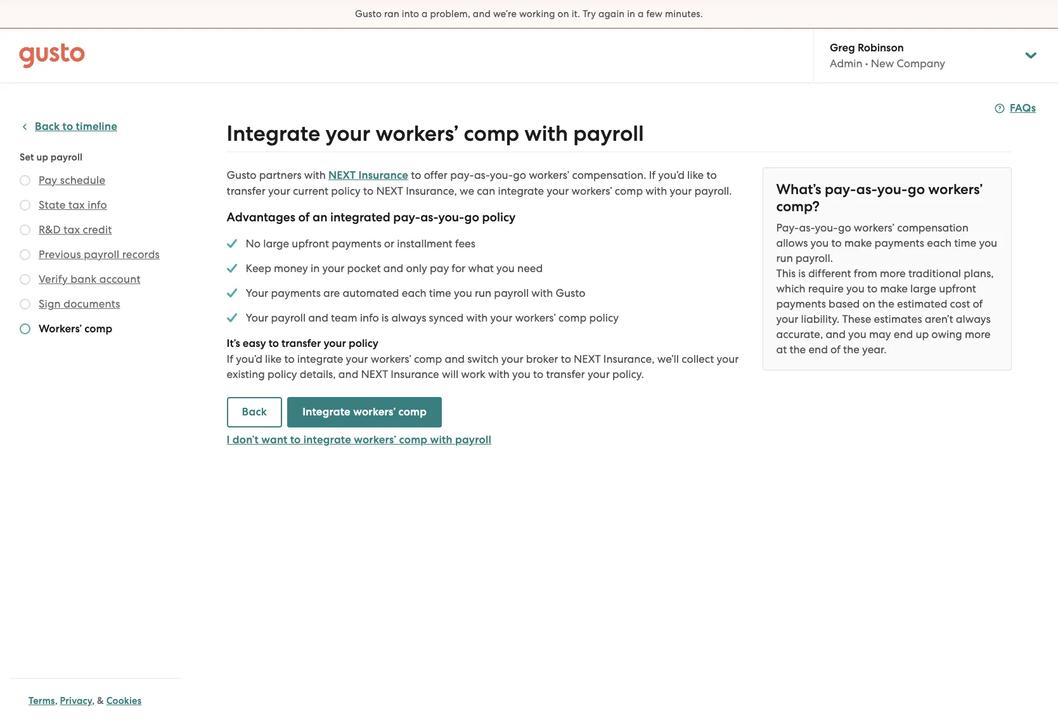 Task type: locate. For each thing, give the bounding box(es) containing it.
account
[[99, 273, 141, 285]]

it's easy to transfer your policy if you'd like to integrate your workers' comp and switch your broker to next insurance, we'll collect your existing policy details, and next insurance will work with you to transfer your policy.
[[227, 337, 739, 381]]

workers' down compensation.
[[572, 185, 613, 197]]

1 vertical spatial payroll.
[[796, 252, 834, 265]]

as- inside to offer pay-as-you-go workers' compensation. if you'd like to transfer your current policy to next insurance, we can integrate your workers' comp with your payroll.
[[474, 169, 490, 181]]

you- inside to offer pay-as-you-go workers' compensation. if you'd like to transfer your current policy to next insurance, we can integrate your workers' comp with your payroll.
[[490, 169, 513, 181]]

run inside list
[[475, 287, 492, 299]]

1 horizontal spatial run
[[777, 252, 793, 265]]

is inside what's pay-as-you-go workers' comp? pay-as-you-go workers' compensation allows you to make payments each time you run payroll. this is different from more traditional plans, which require you to make large upfront payments based on the estimated cost of your liability. these estimates aren't always accurate, and you may end up owing more at the end of the year.
[[799, 267, 806, 280]]

integrate
[[498, 185, 544, 197], [297, 353, 343, 365], [304, 433, 351, 447]]

no large upfront payments or installment fees
[[246, 237, 476, 250]]

payroll. inside to offer pay-as-you-go workers' compensation. if you'd like to transfer your current policy to next insurance, we can integrate your workers' comp with your payroll.
[[695, 185, 732, 197]]

1 horizontal spatial each
[[928, 237, 952, 249]]

in right money
[[311, 262, 320, 275]]

faqs button
[[995, 101, 1037, 116]]

transfer
[[227, 185, 266, 197], [282, 337, 321, 350], [547, 368, 585, 381]]

0 horizontal spatial time
[[429, 287, 452, 299]]

integrate down integrate workers' comp "button"
[[304, 433, 351, 447]]

offer
[[424, 169, 448, 181]]

on left it.
[[558, 8, 570, 20]]

1 horizontal spatial back
[[242, 405, 267, 419]]

1 vertical spatial gusto
[[227, 169, 257, 181]]

more
[[881, 267, 906, 280], [966, 328, 991, 341]]

insurance
[[359, 169, 409, 182], [391, 368, 439, 381]]

go
[[513, 169, 527, 181], [908, 181, 926, 198], [465, 210, 480, 225], [839, 221, 852, 234]]

insurance, up policy.
[[604, 353, 655, 365]]

2 vertical spatial gusto
[[556, 287, 586, 299]]

integrate inside it's easy to transfer your policy if you'd like to integrate your workers' comp and switch your broker to next insurance, we'll collect your existing policy details, and next insurance will work with you to transfer your policy.
[[297, 353, 343, 365]]

policy left details, on the bottom of page
[[268, 368, 297, 381]]

1 vertical spatial transfer
[[282, 337, 321, 350]]

0 vertical spatial check image
[[20, 225, 30, 235]]

comp inside "button"
[[399, 405, 427, 419]]

pay- inside what's pay-as-you-go workers' comp? pay-as-you-go workers' compensation allows you to make payments each time you run payroll. this is different from more traditional plans, which require you to make large upfront payments based on the estimated cost of your liability. these estimates aren't always accurate, and you may end up owing more at the end of the year.
[[825, 181, 857, 198]]

payroll
[[574, 121, 644, 147], [51, 152, 82, 163], [84, 248, 120, 261], [494, 287, 529, 299], [271, 311, 306, 324], [455, 433, 492, 447]]

on
[[558, 8, 570, 20], [863, 298, 876, 310]]

large up estimated
[[911, 282, 937, 295]]

0 horizontal spatial large
[[263, 237, 289, 250]]

payments down money
[[271, 287, 321, 299]]

what's pay-as-you-go workers' comp? pay-as-you-go workers' compensation allows you to make payments each time you run payroll. this is different from more traditional plans, which require you to make large upfront payments based on the estimated cost of your liability. these estimates aren't always accurate, and you may end up owing more at the end of the year.
[[777, 181, 998, 356]]

pocket
[[347, 262, 381, 275]]

1 horizontal spatial make
[[881, 282, 908, 295]]

1 vertical spatial back
[[242, 405, 267, 419]]

your
[[246, 287, 268, 299], [246, 311, 268, 324]]

1 vertical spatial make
[[881, 282, 908, 295]]

integrate right can
[[498, 185, 544, 197]]

1 horizontal spatial a
[[638, 8, 644, 20]]

0 horizontal spatial back
[[35, 120, 60, 133]]

team
[[331, 311, 357, 324]]

1 horizontal spatial insurance,
[[604, 353, 655, 365]]

0 vertical spatial back
[[35, 120, 60, 133]]

few
[[647, 8, 663, 20]]

0 vertical spatial you'd
[[659, 169, 685, 181]]

of left an
[[298, 210, 310, 225]]

insurance, down offer
[[406, 185, 457, 197]]

1 a from the left
[[422, 8, 428, 20]]

r&d tax credit button
[[39, 222, 112, 237]]

credit
[[83, 223, 112, 236]]

0 horizontal spatial if
[[227, 353, 234, 365]]

1 , from the left
[[55, 695, 58, 707]]

make up from
[[845, 237, 873, 249]]

next right broker
[[574, 353, 601, 365]]

on up these
[[863, 298, 876, 310]]

2 vertical spatial of
[[831, 343, 841, 356]]

1 horizontal spatial upfront
[[940, 282, 977, 295]]

back inside button
[[35, 120, 60, 133]]

of right cost
[[973, 298, 984, 310]]

workers' inside "button"
[[353, 405, 396, 419]]

comp inside button
[[399, 433, 428, 447]]

1 horizontal spatial ,
[[92, 695, 95, 707]]

payments down which on the right top
[[777, 298, 827, 310]]

comp inside to offer pay-as-you-go workers' compensation. if you'd like to transfer your current policy to next insurance, we can integrate your workers' comp with your payroll.
[[615, 185, 643, 197]]

3 check image from the top
[[20, 299, 30, 310]]

payments down compensation
[[875, 237, 925, 249]]

0 vertical spatial more
[[881, 267, 906, 280]]

integrate inside integrate workers' comp "button"
[[303, 405, 351, 419]]

you- up can
[[490, 169, 513, 181]]

company
[[897, 57, 946, 70]]

time down pay
[[429, 287, 452, 299]]

run
[[777, 252, 793, 265], [475, 287, 492, 299]]

and left only
[[384, 262, 404, 275]]

integrate inside to offer pay-as-you-go workers' compensation. if you'd like to transfer your current policy to next insurance, we can integrate your workers' comp with your payroll.
[[498, 185, 544, 197]]

1 horizontal spatial the
[[844, 343, 860, 356]]

with
[[525, 121, 569, 147], [304, 169, 326, 181], [646, 185, 668, 197], [532, 287, 553, 299], [467, 311, 488, 324], [488, 368, 510, 381], [430, 433, 453, 447]]

end down accurate,
[[809, 343, 828, 356]]

schedule
[[60, 174, 105, 187]]

you
[[811, 237, 829, 249], [980, 237, 998, 249], [497, 262, 515, 275], [847, 282, 865, 295], [454, 287, 472, 299], [849, 328, 867, 341], [513, 368, 531, 381]]

end down estimates
[[894, 328, 914, 341]]

partners
[[259, 169, 302, 181]]

0 horizontal spatial each
[[402, 287, 427, 299]]

0 horizontal spatial transfer
[[227, 185, 266, 197]]

1 vertical spatial check image
[[20, 249, 30, 260]]

0 vertical spatial transfer
[[227, 185, 266, 197]]

upfront down an
[[292, 237, 329, 250]]

state tax info
[[39, 199, 107, 211]]

you-
[[490, 169, 513, 181], [878, 181, 908, 198], [439, 210, 465, 225], [816, 221, 839, 234]]

0 vertical spatial is
[[799, 267, 806, 280]]

integrate up details, on the bottom of page
[[297, 353, 343, 365]]

back to timeline button
[[20, 119, 117, 134]]

next down next insurance popup button
[[376, 185, 403, 197]]

will
[[442, 368, 459, 381]]

your
[[326, 121, 371, 147], [268, 185, 291, 197], [547, 185, 569, 197], [670, 185, 692, 197], [323, 262, 345, 275], [491, 311, 513, 324], [777, 313, 799, 325], [324, 337, 346, 350], [346, 353, 368, 365], [502, 353, 524, 365], [717, 353, 739, 365], [588, 368, 610, 381]]

1 vertical spatial in
[[311, 262, 320, 275]]

back to timeline
[[35, 120, 117, 133]]

1 vertical spatial insurance
[[391, 368, 439, 381]]

0 vertical spatial tax
[[69, 199, 85, 211]]

an
[[313, 210, 328, 225]]

integrate up partners
[[227, 121, 321, 147]]

info inside list
[[360, 311, 379, 324]]

0 horizontal spatial gusto
[[227, 169, 257, 181]]

up right set
[[36, 152, 48, 163]]

up
[[36, 152, 48, 163], [916, 328, 929, 341]]

1 horizontal spatial on
[[863, 298, 876, 310]]

large right no at the left top
[[263, 237, 289, 250]]

check image left 'previous'
[[20, 249, 30, 260]]

2 horizontal spatial transfer
[[547, 368, 585, 381]]

you- down comp?
[[816, 221, 839, 234]]

list
[[227, 236, 744, 325]]

r&d
[[39, 223, 61, 236]]

0 horizontal spatial insurance,
[[406, 185, 457, 197]]

1 horizontal spatial in
[[628, 8, 636, 20]]

info up credit
[[88, 199, 107, 211]]

is
[[799, 267, 806, 280], [382, 311, 389, 324]]

make up estimates
[[881, 282, 908, 295]]

keep
[[246, 262, 271, 275]]

0 horizontal spatial is
[[382, 311, 389, 324]]

integrate for integrate your workers' comp with payroll
[[227, 121, 321, 147]]

on inside what's pay-as-you-go workers' comp? pay-as-you-go workers' compensation allows you to make payments each time you run payroll. this is different from more traditional plans, which require you to make large upfront payments based on the estimated cost of your liability. these estimates aren't always accurate, and you may end up owing more at the end of the year.
[[863, 298, 876, 310]]

1 vertical spatial your
[[246, 311, 268, 324]]

pay schedule
[[39, 174, 105, 187]]

transfer up details, on the bottom of page
[[282, 337, 321, 350]]

r&d tax credit
[[39, 223, 112, 236]]

, left privacy
[[55, 695, 58, 707]]

synced
[[429, 311, 464, 324]]

1 vertical spatial more
[[966, 328, 991, 341]]

workers'
[[376, 121, 459, 147], [529, 169, 570, 181], [929, 181, 984, 198], [572, 185, 613, 197], [854, 221, 895, 234], [516, 311, 556, 324], [371, 353, 412, 365], [353, 405, 396, 419], [354, 433, 397, 447]]

1 vertical spatial time
[[429, 287, 452, 299]]

keep money in your pocket and only pay for what you need
[[246, 262, 543, 275]]

always down cost
[[957, 313, 991, 325]]

1 vertical spatial end
[[809, 343, 828, 356]]

to offer pay-as-you-go workers' compensation. if you'd like to transfer your current policy to next insurance, we can integrate your workers' comp with your payroll.
[[227, 169, 732, 197]]

liability.
[[802, 313, 840, 325]]

to
[[63, 120, 73, 133], [411, 169, 422, 181], [707, 169, 717, 181], [364, 185, 374, 197], [832, 237, 842, 249], [868, 282, 878, 295], [269, 337, 279, 350], [284, 353, 295, 365], [561, 353, 572, 365], [534, 368, 544, 381], [290, 433, 301, 447]]

1 check image from the top
[[20, 225, 30, 235]]

back
[[35, 120, 60, 133], [242, 405, 267, 419]]

is right this
[[799, 267, 806, 280]]

, left &
[[92, 695, 95, 707]]

0 vertical spatial run
[[777, 252, 793, 265]]

your inside what's pay-as-you-go workers' comp? pay-as-you-go workers' compensation allows you to make payments each time you run payroll. this is different from more traditional plans, which require you to make large upfront payments based on the estimated cost of your liability. these estimates aren't always accurate, and you may end up owing more at the end of the year.
[[777, 313, 799, 325]]

1 horizontal spatial info
[[360, 311, 379, 324]]

you'd right compensation.
[[659, 169, 685, 181]]

0 horizontal spatial in
[[311, 262, 320, 275]]

1 horizontal spatial is
[[799, 267, 806, 280]]

1 horizontal spatial time
[[955, 237, 977, 249]]

terms
[[29, 695, 55, 707]]

you up plans,
[[980, 237, 998, 249]]

a right into
[[422, 8, 428, 20]]

integrate down details, on the bottom of page
[[303, 405, 351, 419]]

upfront inside what's pay-as-you-go workers' comp? pay-as-you-go workers' compensation allows you to make payments each time you run payroll. this is different from more traditional plans, which require you to make large upfront payments based on the estimated cost of your liability. these estimates aren't always accurate, and you may end up owing more at the end of the year.
[[940, 282, 977, 295]]

transfer up advantages
[[227, 185, 266, 197]]

plans,
[[964, 267, 994, 280]]

new
[[872, 57, 895, 70]]

2 vertical spatial check image
[[20, 299, 30, 310]]

and left team
[[309, 311, 329, 324]]

you down broker
[[513, 368, 531, 381]]

1 horizontal spatial of
[[831, 343, 841, 356]]

if inside it's easy to transfer your policy if you'd like to integrate your workers' comp and switch your broker to next insurance, we'll collect your existing policy details, and next insurance will work with you to transfer your policy.
[[227, 353, 234, 365]]

and inside what's pay-as-you-go workers' comp? pay-as-you-go workers' compensation allows you to make payments each time you run payroll. this is different from more traditional plans, which require you to make large upfront payments based on the estimated cost of your liability. these estimates aren't always accurate, and you may end up owing more at the end of the year.
[[826, 328, 846, 341]]

0 horizontal spatial of
[[298, 210, 310, 225]]

integrate workers' comp
[[303, 405, 427, 419]]

1 horizontal spatial if
[[649, 169, 656, 181]]

info down 'automated'
[[360, 311, 379, 324]]

workers' up broker
[[516, 311, 556, 324]]

in right again
[[628, 8, 636, 20]]

each inside what's pay-as-you-go workers' comp? pay-as-you-go workers' compensation allows you to make payments each time you run payroll. this is different from more traditional plans, which require you to make large upfront payments based on the estimated cost of your liability. these estimates aren't always accurate, and you may end up owing more at the end of the year.
[[928, 237, 952, 249]]

a left few
[[638, 8, 644, 20]]

if down it's
[[227, 353, 234, 365]]

1 horizontal spatial gusto
[[355, 8, 382, 20]]

1 vertical spatial if
[[227, 353, 234, 365]]

0 horizontal spatial info
[[88, 199, 107, 211]]

1 your from the top
[[246, 287, 268, 299]]

0 vertical spatial time
[[955, 237, 977, 249]]

existing
[[227, 368, 265, 381]]

pay- up 'we'
[[451, 169, 474, 181]]

1 vertical spatial integrate
[[297, 353, 343, 365]]

workers' inside list
[[516, 311, 556, 324]]

terms link
[[29, 695, 55, 707]]

workers' up from
[[854, 221, 895, 234]]

more right from
[[881, 267, 906, 280]]

transfer down broker
[[547, 368, 585, 381]]

up inside what's pay-as-you-go workers' comp? pay-as-you-go workers' compensation allows you to make payments each time you run payroll. this is different from more traditional plans, which require you to make large upfront payments based on the estimated cost of your liability. these estimates aren't always accurate, and you may end up owing more at the end of the year.
[[916, 328, 929, 341]]

the
[[879, 298, 895, 310], [790, 343, 806, 356], [844, 343, 860, 356]]

1 vertical spatial up
[[916, 328, 929, 341]]

2 vertical spatial integrate
[[304, 433, 351, 447]]

may
[[870, 328, 892, 341]]

workers' inside it's easy to transfer your policy if you'd like to integrate your workers' comp and switch your broker to next insurance, we'll collect your existing policy details, and next insurance will work with you to transfer your policy.
[[371, 353, 412, 365]]

back inside button
[[242, 405, 267, 419]]

1 horizontal spatial like
[[688, 169, 704, 181]]

workers' down the your payroll and team info is always synced with your workers' comp policy on the top of page
[[371, 353, 412, 365]]

make
[[845, 237, 873, 249], [881, 282, 908, 295]]

state
[[39, 199, 66, 211]]

working
[[520, 8, 556, 20]]

like
[[688, 169, 704, 181], [265, 353, 282, 365]]

policy down next insurance popup button
[[331, 185, 361, 197]]

in
[[628, 8, 636, 20], [311, 262, 320, 275]]

1 vertical spatial each
[[402, 287, 427, 299]]

back for back
[[242, 405, 267, 419]]

always down your payments are automated each time you run payroll with gusto on the top
[[392, 311, 427, 324]]

1 horizontal spatial pay-
[[451, 169, 474, 181]]

integrated
[[331, 210, 391, 225]]

policy down can
[[482, 210, 516, 225]]

insurance, inside it's easy to transfer your policy if you'd like to integrate your workers' comp and switch your broker to next insurance, we'll collect your existing policy details, and next insurance will work with you to transfer your policy.
[[604, 353, 655, 365]]

check image
[[20, 225, 30, 235], [20, 249, 30, 260], [20, 299, 30, 310]]

insurance left will
[[391, 368, 439, 381]]

more right owing
[[966, 328, 991, 341]]

0 horizontal spatial make
[[845, 237, 873, 249]]

0 vertical spatial integrate
[[498, 185, 544, 197]]

workers' comp list
[[20, 173, 176, 339]]

1 vertical spatial run
[[475, 287, 492, 299]]

payroll.
[[695, 185, 732, 197], [796, 252, 834, 265]]

insurance up advantages of an integrated pay-as-you-go policy
[[359, 169, 409, 182]]

tax right r&d at top
[[64, 223, 80, 236]]

the left year.
[[844, 343, 860, 356]]

up down aren't
[[916, 328, 929, 341]]

1 vertical spatial info
[[360, 311, 379, 324]]

set up payroll
[[20, 152, 82, 163]]

what
[[468, 262, 494, 275]]

0 vertical spatial make
[[845, 237, 873, 249]]

1 horizontal spatial end
[[894, 328, 914, 341]]

you'd up existing
[[236, 353, 263, 365]]

0 horizontal spatial run
[[475, 287, 492, 299]]

upfront
[[292, 237, 329, 250], [940, 282, 977, 295]]

1 horizontal spatial payroll.
[[796, 252, 834, 265]]

2 your from the top
[[246, 311, 268, 324]]

your down keep on the left of the page
[[246, 287, 268, 299]]

2 , from the left
[[92, 695, 95, 707]]

you down from
[[847, 282, 865, 295]]

1 vertical spatial on
[[863, 298, 876, 310]]

2 horizontal spatial of
[[973, 298, 984, 310]]

0 horizontal spatial like
[[265, 353, 282, 365]]

0 vertical spatial of
[[298, 210, 310, 225]]

1 horizontal spatial large
[[911, 282, 937, 295]]

0 vertical spatial upfront
[[292, 237, 329, 250]]

upfront inside list
[[292, 237, 329, 250]]

integrate
[[227, 121, 321, 147], [303, 405, 351, 419]]

is down 'automated'
[[382, 311, 389, 324]]

you- up compensation
[[878, 181, 908, 198]]

the up estimates
[[879, 298, 895, 310]]

run down the what
[[475, 287, 492, 299]]

0 vertical spatial insurance
[[359, 169, 409, 182]]

1 vertical spatial you'd
[[236, 353, 263, 365]]

into
[[402, 8, 419, 20]]

tax
[[69, 199, 85, 211], [64, 223, 80, 236]]

0 vertical spatial in
[[628, 8, 636, 20]]

sign
[[39, 298, 61, 310]]

pay- up or
[[394, 210, 421, 225]]

want
[[262, 433, 288, 447]]

check image
[[20, 175, 30, 186], [20, 200, 30, 211], [227, 236, 238, 251], [227, 261, 238, 276], [20, 274, 30, 285], [227, 285, 238, 301], [227, 310, 238, 325], [20, 324, 30, 334]]

0 vertical spatial info
[[88, 199, 107, 211]]

your payments are automated each time you run payroll with gusto
[[246, 287, 586, 299]]

1 vertical spatial like
[[265, 353, 282, 365]]

,
[[55, 695, 58, 707], [92, 695, 95, 707]]

check image left sign
[[20, 299, 30, 310]]

back up set up payroll
[[35, 120, 60, 133]]

0 horizontal spatial end
[[809, 343, 828, 356]]

workers' up i don't want to integrate workers' comp with payroll button
[[353, 405, 396, 419]]

time up plans,
[[955, 237, 977, 249]]

upfront up cost
[[940, 282, 977, 295]]

next up the 'integrate workers' comp' at the left bottom
[[361, 368, 388, 381]]

0 horizontal spatial you'd
[[236, 353, 263, 365]]

tax right state
[[69, 199, 85, 211]]

you'd inside it's easy to transfer your policy if you'd like to integrate your workers' comp and switch your broker to next insurance, we'll collect your existing policy details, and next insurance will work with you to transfer your policy.
[[236, 353, 263, 365]]

1 horizontal spatial transfer
[[282, 337, 321, 350]]

0 horizontal spatial more
[[881, 267, 906, 280]]

0 horizontal spatial ,
[[55, 695, 58, 707]]

0 horizontal spatial always
[[392, 311, 427, 324]]

check image left r&d at top
[[20, 225, 30, 235]]

to inside button
[[290, 433, 301, 447]]

gusto inside gusto partners with next insurance
[[227, 169, 257, 181]]

each down compensation
[[928, 237, 952, 249]]

gusto inside list
[[556, 287, 586, 299]]

0 vertical spatial integrate
[[227, 121, 321, 147]]

if right compensation.
[[649, 169, 656, 181]]

0 vertical spatial up
[[36, 152, 48, 163]]

pay- right what's
[[825, 181, 857, 198]]

0 vertical spatial your
[[246, 287, 268, 299]]

is inside list
[[382, 311, 389, 324]]

0 vertical spatial each
[[928, 237, 952, 249]]

2 horizontal spatial gusto
[[556, 287, 586, 299]]

2 check image from the top
[[20, 249, 30, 260]]

2 horizontal spatial pay-
[[825, 181, 857, 198]]

pay-
[[451, 169, 474, 181], [825, 181, 857, 198], [394, 210, 421, 225]]

0 vertical spatial large
[[263, 237, 289, 250]]

workers' down integrate workers' comp "button"
[[354, 433, 397, 447]]

like inside to offer pay-as-you-go workers' compensation. if you'd like to transfer your current policy to next insurance, we can integrate your workers' comp with your payroll.
[[688, 169, 704, 181]]

each down only
[[402, 287, 427, 299]]

collect
[[682, 353, 714, 365]]

1 vertical spatial large
[[911, 282, 937, 295]]

in inside list
[[311, 262, 320, 275]]

integrate your workers' comp with payroll
[[227, 121, 644, 147]]

with inside to offer pay-as-you-go workers' compensation. if you'd like to transfer your current policy to next insurance, we can integrate your workers' comp with your payroll.
[[646, 185, 668, 197]]

of down liability.
[[831, 343, 841, 356]]



Task type: vqa. For each thing, say whether or not it's contained in the screenshot.
the Tara
no



Task type: describe. For each thing, give the bounding box(es) containing it.
we
[[460, 185, 475, 197]]

&
[[97, 695, 104, 707]]

workers' comp
[[39, 322, 112, 336]]

you inside it's easy to transfer your policy if you'd like to integrate your workers' comp and switch your broker to next insurance, we'll collect your existing policy details, and next insurance will work with you to transfer your policy.
[[513, 368, 531, 381]]

require
[[809, 282, 844, 295]]

ran
[[384, 8, 400, 20]]

you'd inside to offer pay-as-you-go workers' compensation. if you'd like to transfer your current policy to next insurance, we can integrate your workers' comp with your payroll.
[[659, 169, 685, 181]]

0 horizontal spatial on
[[558, 8, 570, 20]]

previous payroll records
[[39, 248, 160, 261]]

go inside to offer pay-as-you-go workers' compensation. if you'd like to transfer your current policy to next insurance, we can integrate your workers' comp with your payroll.
[[513, 169, 527, 181]]

large inside what's pay-as-you-go workers' comp? pay-as-you-go workers' compensation allows you to make payments each time you run payroll. this is different from more traditional plans, which require you to make large upfront payments based on the estimated cost of your liability. these estimates aren't always accurate, and you may end up owing more at the end of the year.
[[911, 282, 937, 295]]

you down these
[[849, 328, 867, 341]]

integrate inside button
[[304, 433, 351, 447]]

terms , privacy , & cookies
[[29, 695, 142, 707]]

with inside gusto partners with next insurance
[[304, 169, 326, 181]]

timeline
[[76, 120, 117, 133]]

verify bank account
[[39, 273, 141, 285]]

insurance inside it's easy to transfer your policy if you'd like to integrate your workers' comp and switch your broker to next insurance, we'll collect your existing policy details, and next insurance will work with you to transfer your policy.
[[391, 368, 439, 381]]

need
[[518, 262, 543, 275]]

minutes.
[[665, 8, 704, 20]]

advantages of an integrated pay-as-you-go policy
[[227, 210, 516, 225]]

with inside it's easy to transfer your policy if you'd like to integrate your workers' comp and switch your broker to next insurance, we'll collect your existing policy details, and next insurance will work with you to transfer your policy.
[[488, 368, 510, 381]]

0 horizontal spatial the
[[790, 343, 806, 356]]

work
[[461, 368, 486, 381]]

comp?
[[777, 198, 820, 215]]

easy
[[243, 337, 266, 350]]

this
[[777, 267, 796, 280]]

comp inside it's easy to transfer your policy if you'd like to integrate your workers' comp and switch your broker to next insurance, we'll collect your existing policy details, and next insurance will work with you to transfer your policy.
[[414, 353, 442, 365]]

current
[[293, 185, 329, 197]]

insurance, inside to offer pay-as-you-go workers' compensation. if you'd like to transfer your current policy to next insurance, we can integrate your workers' comp with your payroll.
[[406, 185, 457, 197]]

i don't want to integrate workers' comp with payroll
[[227, 433, 492, 447]]

tax for info
[[69, 199, 85, 211]]

can
[[477, 185, 496, 197]]

if inside to offer pay-as-you-go workers' compensation. if you'd like to transfer your current policy to next insurance, we can integrate your workers' comp with your payroll.
[[649, 169, 656, 181]]

run inside what's pay-as-you-go workers' comp? pay-as-you-go workers' compensation allows you to make payments each time you run payroll. this is different from more traditional plans, which require you to make large upfront payments based on the estimated cost of your liability. these estimates aren't always accurate, and you may end up owing more at the end of the year.
[[777, 252, 793, 265]]

gusto for next
[[227, 169, 257, 181]]

check image for r&d
[[20, 225, 30, 235]]

policy inside to offer pay-as-you-go workers' compensation. if you'd like to transfer your current policy to next insurance, we can integrate your workers' comp with your payroll.
[[331, 185, 361, 197]]

0 horizontal spatial pay-
[[394, 210, 421, 225]]

payments up pocket
[[332, 237, 382, 250]]

large inside list
[[263, 237, 289, 250]]

i
[[227, 433, 230, 447]]

like inside it's easy to transfer your policy if you'd like to integrate your workers' comp and switch your broker to next insurance, we'll collect your existing policy details, and next insurance will work with you to transfer your policy.
[[265, 353, 282, 365]]

accurate,
[[777, 328, 824, 341]]

1 horizontal spatial more
[[966, 328, 991, 341]]

policy up policy.
[[590, 311, 619, 324]]

2 a from the left
[[638, 8, 644, 20]]

it.
[[572, 8, 581, 20]]

or
[[384, 237, 395, 250]]

no
[[246, 237, 261, 250]]

•
[[866, 57, 869, 70]]

estimated
[[898, 298, 948, 310]]

home image
[[19, 43, 85, 68]]

try
[[583, 8, 596, 20]]

2 horizontal spatial the
[[879, 298, 895, 310]]

aren't
[[925, 313, 954, 325]]

your payroll and team info is always synced with your workers' comp policy
[[246, 311, 619, 324]]

gusto partners with next insurance
[[227, 169, 409, 182]]

fees
[[455, 237, 476, 250]]

comp inside list
[[559, 311, 587, 324]]

estimates
[[875, 313, 923, 325]]

time inside what's pay-as-you-go workers' comp? pay-as-you-go workers' compensation allows you to make payments each time you run payroll. this is different from more traditional plans, which require you to make large upfront payments based on the estimated cost of your liability. these estimates aren't always accurate, and you may end up owing more at the end of the year.
[[955, 237, 977, 249]]

you- up fees
[[439, 210, 465, 225]]

pay- inside to offer pay-as-you-go workers' compensation. if you'd like to transfer your current policy to next insurance, we can integrate your workers' comp with your payroll.
[[451, 169, 474, 181]]

you left need
[[497, 262, 515, 275]]

year.
[[863, 343, 887, 356]]

0 vertical spatial end
[[894, 328, 914, 341]]

previous
[[39, 248, 81, 261]]

compensation
[[898, 221, 969, 234]]

compensation.
[[573, 169, 647, 181]]

0 horizontal spatial up
[[36, 152, 48, 163]]

payroll inside workers' comp list
[[84, 248, 120, 261]]

based
[[829, 298, 860, 310]]

your for your payments are automated each time you run payroll with gusto
[[246, 287, 268, 299]]

workers' up compensation
[[929, 181, 984, 198]]

next up current
[[329, 169, 356, 182]]

1 vertical spatial of
[[973, 298, 984, 310]]

traditional
[[909, 267, 962, 280]]

policy down team
[[349, 337, 379, 350]]

back button
[[227, 397, 282, 428]]

2 vertical spatial transfer
[[547, 368, 585, 381]]

next insurance button
[[329, 168, 409, 183]]

pay-
[[777, 221, 800, 234]]

you down for
[[454, 287, 472, 299]]

and up will
[[445, 353, 465, 365]]

cookies button
[[106, 693, 142, 709]]

greg
[[830, 41, 856, 55]]

robinson
[[858, 41, 904, 55]]

you right allows
[[811, 237, 829, 249]]

to inside button
[[63, 120, 73, 133]]

and right details, on the bottom of page
[[339, 368, 359, 381]]

check image for previous
[[20, 249, 30, 260]]

documents
[[64, 298, 120, 310]]

integrate workers' comp button
[[288, 397, 442, 428]]

allows
[[777, 237, 808, 249]]

verify
[[39, 273, 68, 285]]

info inside button
[[88, 199, 107, 211]]

different
[[809, 267, 852, 280]]

your for your payroll and team info is always synced with your workers' comp policy
[[246, 311, 268, 324]]

list containing no large upfront payments or installment fees
[[227, 236, 744, 325]]

comp inside list
[[85, 322, 112, 336]]

these
[[843, 313, 872, 325]]

set
[[20, 152, 34, 163]]

workers' left compensation.
[[529, 169, 570, 181]]

transfer inside to offer pay-as-you-go workers' compensation. if you'd like to transfer your current policy to next insurance, we can integrate your workers' comp with your payroll.
[[227, 185, 266, 197]]

each inside list
[[402, 287, 427, 299]]

records
[[122, 248, 160, 261]]

owing
[[932, 328, 963, 341]]

problem,
[[430, 8, 471, 20]]

time inside list
[[429, 287, 452, 299]]

always inside list
[[392, 311, 427, 324]]

pay schedule button
[[39, 173, 105, 188]]

broker
[[526, 353, 559, 365]]

faqs
[[1011, 102, 1037, 115]]

workers' up offer
[[376, 121, 459, 147]]

sign documents
[[39, 298, 120, 310]]

admin
[[830, 57, 863, 70]]

and left the we're
[[473, 8, 491, 20]]

installment
[[397, 237, 453, 250]]

check image for sign
[[20, 299, 30, 310]]

verify bank account button
[[39, 272, 141, 287]]

bank
[[71, 273, 97, 285]]

gusto for a
[[355, 8, 382, 20]]

back for back to timeline
[[35, 120, 60, 133]]

we're
[[493, 8, 517, 20]]

which
[[777, 282, 806, 295]]

integrate for integrate workers' comp
[[303, 405, 351, 419]]

cookies
[[106, 695, 142, 707]]

workers' inside button
[[354, 433, 397, 447]]

are
[[324, 287, 340, 299]]

tax for credit
[[64, 223, 80, 236]]

details,
[[300, 368, 336, 381]]

money
[[274, 262, 308, 275]]

sign documents button
[[39, 296, 120, 311]]

with inside button
[[430, 433, 453, 447]]

we'll
[[658, 353, 679, 365]]

next inside to offer pay-as-you-go workers' compensation. if you'd like to transfer your current policy to next insurance, we can integrate your workers' comp with your payroll.
[[376, 185, 403, 197]]

what's
[[777, 181, 822, 198]]

only
[[406, 262, 427, 275]]

always inside what's pay-as-you-go workers' comp? pay-as-you-go workers' compensation allows you to make payments each time you run payroll. this is different from more traditional plans, which require you to make large upfront payments based on the estimated cost of your liability. these estimates aren't always accurate, and you may end up owing more at the end of the year.
[[957, 313, 991, 325]]

payroll. inside what's pay-as-you-go workers' comp? pay-as-you-go workers' compensation allows you to make payments each time you run payroll. this is different from more traditional plans, which require you to make large upfront payments based on the estimated cost of your liability. these estimates aren't always accurate, and you may end up owing more at the end of the year.
[[796, 252, 834, 265]]

pay
[[39, 174, 57, 187]]

pay
[[430, 262, 449, 275]]



